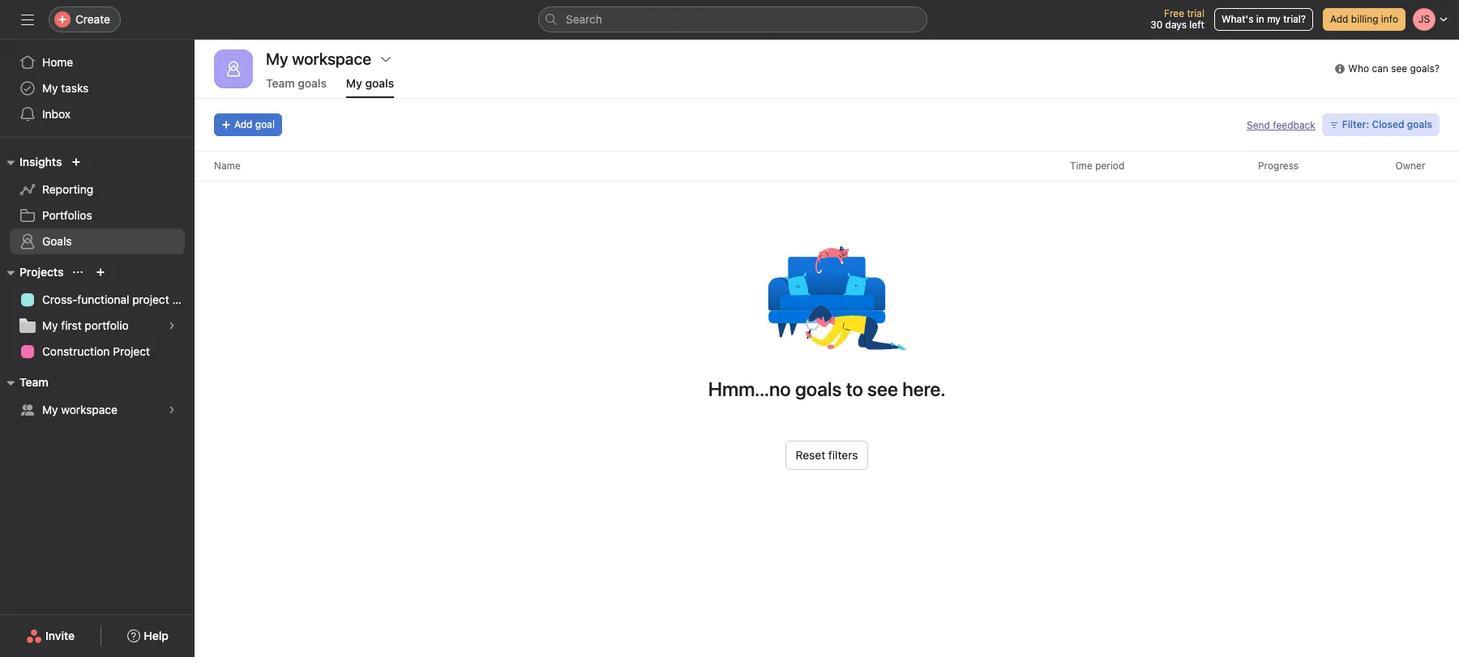 Task type: describe. For each thing, give the bounding box(es) containing it.
goals for hmm...no goals to see here.
[[795, 378, 842, 400]]

filter:
[[1342, 118, 1369, 131]]

functional
[[77, 293, 129, 306]]

my goals
[[346, 76, 394, 90]]

free
[[1164, 7, 1184, 19]]

portfolios
[[42, 208, 92, 222]]

what's in my trial?
[[1222, 13, 1306, 25]]

add billing info
[[1330, 13, 1398, 25]]

period
[[1095, 160, 1125, 172]]

add for add goal
[[234, 118, 252, 131]]

left
[[1189, 19, 1205, 31]]

goal
[[255, 118, 275, 131]]

construction project link
[[10, 339, 185, 365]]

teams element
[[0, 368, 195, 426]]

info
[[1381, 13, 1398, 25]]

goals link
[[10, 229, 185, 255]]

cross-functional project plan
[[42, 293, 194, 306]]

team for team goals
[[266, 76, 295, 90]]

invite
[[45, 629, 75, 643]]

team goals
[[266, 76, 327, 90]]

my workspace link
[[10, 397, 185, 423]]

see details, my workspace image
[[167, 405, 177, 415]]

30
[[1150, 19, 1163, 31]]

my workspace
[[266, 49, 371, 68]]

time period
[[1070, 160, 1125, 172]]

my
[[1267, 13, 1281, 25]]

hide sidebar image
[[21, 13, 34, 26]]

my for my first portfolio
[[42, 319, 58, 332]]

send feedback
[[1247, 119, 1315, 131]]

inbox
[[42, 107, 71, 121]]

my first portfolio
[[42, 319, 129, 332]]

invite button
[[15, 622, 85, 651]]

team goals link
[[266, 76, 327, 98]]

trial?
[[1283, 13, 1306, 25]]

show options image
[[379, 53, 392, 66]]

goals for team goals
[[298, 76, 327, 90]]

see
[[1391, 62, 1407, 75]]

plan
[[172, 293, 194, 306]]

my for my goals
[[346, 76, 362, 90]]

in
[[1256, 13, 1264, 25]]

see here.
[[867, 378, 945, 400]]

search list box
[[538, 6, 927, 32]]

help
[[144, 629, 169, 643]]

reporting
[[42, 182, 93, 196]]

search button
[[538, 6, 927, 32]]

my tasks link
[[10, 75, 185, 101]]

closed
[[1372, 118, 1404, 131]]

home
[[42, 55, 73, 69]]

who can see goals?
[[1348, 62, 1440, 75]]

my tasks
[[42, 81, 89, 95]]

reset filters
[[796, 448, 858, 462]]

insights
[[19, 155, 62, 169]]

send
[[1247, 119, 1270, 131]]

reset filters button
[[785, 441, 869, 470]]

feedback
[[1273, 119, 1315, 131]]

add goal button
[[214, 113, 282, 136]]

search
[[566, 12, 602, 26]]

cross-
[[42, 293, 77, 306]]

project
[[132, 293, 169, 306]]

trial
[[1187, 7, 1205, 19]]

send feedback link
[[1247, 118, 1315, 133]]

global element
[[0, 40, 195, 137]]



Task type: vqa. For each thing, say whether or not it's contained in the screenshot.
Functional
yes



Task type: locate. For each thing, give the bounding box(es) containing it.
cross-functional project plan link
[[10, 287, 194, 313]]

my
[[346, 76, 362, 90], [42, 81, 58, 95], [42, 319, 58, 332], [42, 403, 58, 417]]

1 horizontal spatial add
[[1330, 13, 1348, 25]]

my inside global element
[[42, 81, 58, 95]]

project
[[113, 345, 150, 358]]

goals
[[298, 76, 327, 90], [365, 76, 394, 90], [1407, 118, 1432, 131], [795, 378, 842, 400]]

tasks
[[61, 81, 89, 95]]

add
[[1330, 13, 1348, 25], [234, 118, 252, 131]]

goals right closed
[[1407, 118, 1432, 131]]

reset
[[796, 448, 825, 462]]

filter: closed goals
[[1342, 118, 1432, 131]]

team
[[266, 76, 295, 90], [19, 375, 48, 389]]

add left billing
[[1330, 13, 1348, 25]]

my first portfolio link
[[10, 313, 185, 339]]

projects
[[19, 265, 64, 279]]

create button
[[49, 6, 121, 32]]

billing
[[1351, 13, 1378, 25]]

1 horizontal spatial team
[[266, 76, 295, 90]]

0 vertical spatial team
[[266, 76, 295, 90]]

my for my workspace
[[42, 403, 58, 417]]

my inside teams element
[[42, 403, 58, 417]]

goals down "my workspace"
[[298, 76, 327, 90]]

insights element
[[0, 148, 195, 258]]

0 horizontal spatial team
[[19, 375, 48, 389]]

my for my tasks
[[42, 81, 58, 95]]

create
[[75, 12, 110, 26]]

construction
[[42, 345, 110, 358]]

name
[[214, 160, 241, 172]]

0 vertical spatial add
[[1330, 13, 1348, 25]]

projects element
[[0, 258, 195, 368]]

goals left to at the right
[[795, 378, 842, 400]]

workspace
[[61, 403, 117, 417]]

show options, current sort, top image
[[73, 267, 83, 277]]

free trial 30 days left
[[1150, 7, 1205, 31]]

my goals link
[[346, 76, 394, 98]]

add billing info button
[[1323, 8, 1406, 31]]

goals
[[42, 234, 72, 248]]

what's
[[1222, 13, 1254, 25]]

home link
[[10, 49, 185, 75]]

add left goal
[[234, 118, 252, 131]]

team inside dropdown button
[[19, 375, 48, 389]]

my left the first
[[42, 319, 58, 332]]

add for add billing info
[[1330, 13, 1348, 25]]

filter: closed goals button
[[1322, 113, 1440, 136]]

see details, my first portfolio image
[[167, 321, 177, 331]]

my workspace
[[42, 403, 117, 417]]

filters
[[828, 448, 858, 462]]

team button
[[0, 373, 48, 392]]

hmm...no
[[708, 378, 791, 400]]

insights button
[[0, 152, 62, 172]]

goals?
[[1410, 62, 1440, 75]]

progress
[[1258, 160, 1299, 172]]

days
[[1165, 19, 1187, 31]]

hmm...no goals to see here.
[[708, 378, 945, 400]]

reporting link
[[10, 177, 185, 203]]

team for team
[[19, 375, 48, 389]]

1 vertical spatial team
[[19, 375, 48, 389]]

owner
[[1395, 160, 1425, 172]]

my down "my workspace"
[[346, 76, 362, 90]]

new image
[[72, 157, 81, 167]]

projects button
[[0, 263, 64, 282]]

team up goal
[[266, 76, 295, 90]]

time
[[1070, 160, 1092, 172]]

0 horizontal spatial add
[[234, 118, 252, 131]]

my inside "projects" element
[[42, 319, 58, 332]]

goals inside dropdown button
[[1407, 118, 1432, 131]]

my down "team" dropdown button at the left of page
[[42, 403, 58, 417]]

can
[[1372, 62, 1388, 75]]

help button
[[117, 622, 179, 651]]

team down 'construction'
[[19, 375, 48, 389]]

who
[[1348, 62, 1369, 75]]

my left the 'tasks'
[[42, 81, 58, 95]]

portfolios link
[[10, 203, 185, 229]]

goals down show options "icon"
[[365, 76, 394, 90]]

new project or portfolio image
[[96, 267, 106, 277]]

first
[[61, 319, 82, 332]]

1 vertical spatial add
[[234, 118, 252, 131]]

portfolio
[[85, 319, 129, 332]]

what's in my trial? button
[[1214, 8, 1313, 31]]

inbox link
[[10, 101, 185, 127]]

construction project
[[42, 345, 150, 358]]

goals for my goals
[[365, 76, 394, 90]]

to
[[846, 378, 863, 400]]

add goal
[[234, 118, 275, 131]]



